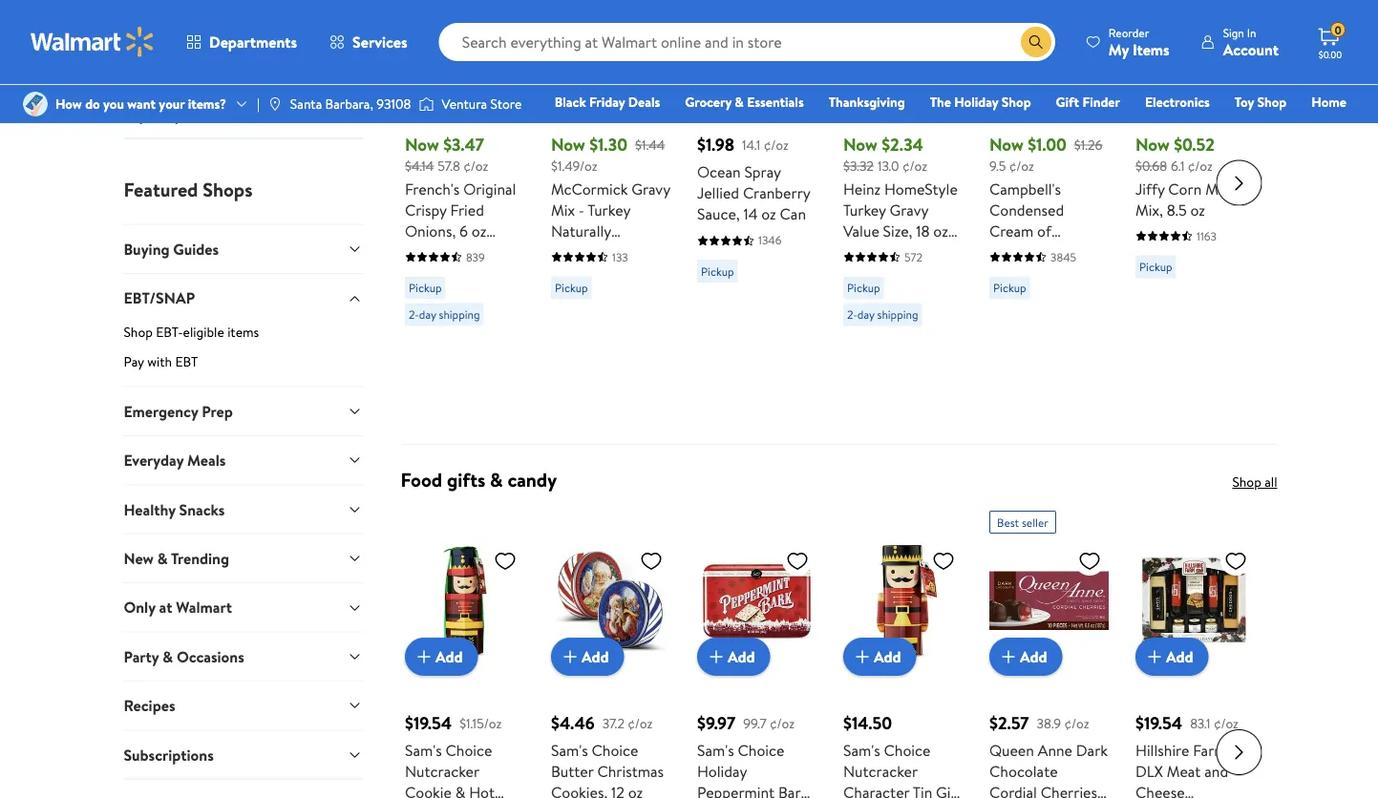 Task type: locate. For each thing, give the bounding box(es) containing it.
day down salad
[[419, 307, 436, 324]]

oz inside $4.46 37.2 ¢/oz sam's choice butter christmas cookies, 12 oz
[[628, 783, 643, 799]]

2 day from the left
[[857, 307, 874, 324]]

 image
[[419, 95, 434, 114], [267, 97, 283, 112]]

in
[[1248, 24, 1257, 41]]

add to cart image
[[997, 67, 1020, 90], [559, 646, 581, 669], [705, 646, 728, 669], [997, 646, 1020, 669]]

12
[[611, 783, 624, 799]]

2 turkey from the left
[[843, 200, 886, 221]]

3845
[[1051, 249, 1076, 266]]

queen
[[989, 741, 1034, 762]]

now $0.52 $0.68 6.1 ¢/oz jiffy corn muffin mix, 8.5 oz
[[1136, 133, 1250, 221]]

size,
[[883, 221, 913, 242]]

1 choice from the left
[[445, 741, 492, 762]]

with
[[147, 353, 172, 371]]

sign in to add to favorites list, sam's choice nutcracker character tin gift set image
[[932, 550, 955, 573]]

4 now from the left
[[989, 133, 1024, 157]]

gravy down $1.44
[[631, 179, 670, 200]]

sam's inside $9.97 99.7 ¢/oz sam's choice holiday peppermint bar
[[697, 741, 734, 762]]

add up '99.7'
[[728, 647, 755, 668]]

sam's choice nutcracker cookie & hot chocolate gift tower image
[[405, 542, 524, 661]]

can
[[780, 204, 806, 225], [1037, 263, 1063, 284]]

1 horizontal spatial shipping
[[877, 307, 918, 324]]

oz inside now $2.34 $3.32 13.0 ¢/oz heinz homestyle turkey gravy value size, 18 oz jar
[[933, 221, 948, 242]]

add up electronics
[[1166, 68, 1194, 89]]

1 horizontal spatial can
[[1037, 263, 1063, 284]]

everyday meals button
[[124, 436, 363, 485]]

& right party at bottom left
[[163, 646, 173, 667]]

2-day shipping down 839
[[408, 307, 480, 324]]

pickup down flavored,
[[555, 281, 588, 297]]

1 turkey from the left
[[587, 200, 630, 221]]

oz inside the now $3.47 $4.14 57.8 ¢/oz french's original crispy fried onions, 6 oz salad toppings
[[471, 221, 486, 242]]

2 nutcracker from the left
[[843, 762, 918, 783]]

0 horizontal spatial 2-
[[408, 307, 419, 324]]

2 2-day shipping from the left
[[847, 307, 918, 324]]

1 horizontal spatial holiday
[[955, 93, 999, 111]]

$14.50
[[843, 712, 892, 736]]

homestyle
[[884, 179, 958, 200]]

1 2-day shipping from the left
[[408, 307, 480, 324]]

sam's down the $14.50
[[843, 741, 880, 762]]

heinz homestyle turkey gravy value size, 18 oz jar image
[[843, 0, 963, 83]]

0 horizontal spatial 2-day shipping
[[408, 307, 480, 324]]

pickup down salad
[[408, 281, 442, 297]]

product group containing $1.98
[[697, 0, 816, 437]]

mushroom
[[989, 242, 1060, 263]]

¢/oz inside the $2.57 38.9 ¢/oz queen anne dark chocolate cordial cherrie
[[1064, 715, 1089, 733]]

services
[[353, 32, 408, 53]]

2- down jar
[[847, 307, 857, 324]]

1 nutcracker from the left
[[405, 762, 479, 783]]

¢/oz up original
[[463, 157, 488, 176]]

¢/oz right 38.9
[[1064, 715, 1089, 733]]

shipping for $2.34
[[877, 307, 918, 324]]

& left options
[[735, 93, 744, 111]]

jellied
[[697, 183, 739, 204]]

$19.54 inside $19.54 83.1 ¢/oz hillshire farm dlx meat and chee
[[1136, 712, 1183, 736]]

0 horizontal spatial shipping
[[439, 307, 480, 324]]

now inside now $2.34 $3.32 13.0 ¢/oz heinz homestyle turkey gravy value size, 18 oz jar
[[843, 133, 877, 157]]

account
[[1224, 39, 1279, 60]]

0 horizontal spatial  image
[[267, 97, 283, 112]]

¢/oz inside now $2.34 $3.32 13.0 ¢/oz heinz homestyle turkey gravy value size, 18 oz jar
[[902, 157, 927, 176]]

$0.68
[[1136, 157, 1167, 176]]

0 horizontal spatial holiday
[[697, 762, 747, 783]]

shop left all
[[1233, 473, 1262, 492]]

seller
[[1022, 515, 1049, 531]]

shipping down 839
[[439, 307, 480, 324]]

nutcracker down the $1.15/oz
[[405, 762, 479, 783]]

next slide for product carousel list image
[[1217, 730, 1263, 776]]

sign in to add to favorites list, queen anne dark chocolate cordial cherries, 6.6 oz box, 10 pieces image
[[1078, 550, 1101, 573]]

 image for santa barbara, 93108
[[267, 97, 283, 112]]

choice down 37.2
[[591, 741, 638, 762]]

add up 38.9
[[1020, 647, 1047, 668]]

0 horizontal spatial day
[[419, 307, 436, 324]]

oz inside now $1.00 $1.26 9.5 ¢/oz campbell's condensed cream of mushroom soup, 10.5 oz can
[[1018, 263, 1033, 284]]

& for occasions
[[163, 646, 173, 667]]

jiffy
[[1136, 179, 1165, 200]]

grocery
[[685, 93, 732, 111]]

shop inside the holiday shop link
[[1002, 93, 1032, 111]]

4 sam's from the left
[[843, 741, 880, 762]]

-
[[578, 200, 584, 221]]

holiday inside $9.97 99.7 ¢/oz sam's choice holiday peppermint bar
[[697, 762, 747, 783]]

toppings
[[442, 242, 501, 263]]

& for trending
[[157, 548, 168, 569]]

pickup for now $0.52
[[1139, 260, 1172, 276]]

product group containing now $3.47
[[405, 0, 524, 437]]

salad
[[405, 242, 439, 263]]

peppermint
[[697, 783, 775, 799]]

spray
[[744, 162, 781, 183]]

can up '1346'
[[780, 204, 806, 225]]

product group containing now $1.00
[[989, 0, 1109, 437]]

product group containing now $1.30
[[551, 0, 670, 437]]

add up thanksgiving
[[874, 68, 901, 89]]

93108
[[377, 95, 411, 113]]

shipping
[[439, 307, 480, 324], [877, 307, 918, 324]]

subscriptions
[[124, 745, 214, 766]]

0 vertical spatial can
[[780, 204, 806, 225]]

1 horizontal spatial  image
[[419, 95, 434, 114]]

holiday right the
[[955, 93, 999, 111]]

pickup for now $2.34
[[847, 281, 880, 297]]

christmas
[[597, 762, 664, 783]]

food
[[401, 467, 443, 494]]

tin
[[913, 783, 932, 799]]

oz right '14'
[[761, 204, 776, 225]]

14.1
[[742, 136, 760, 155]]

can left soup,
[[1037, 263, 1063, 284]]

add button for "product" group containing now $0.52
[[1136, 60, 1209, 98]]

food gifts & candy
[[401, 467, 557, 494]]

subscriptions button
[[124, 730, 363, 779]]

shop left gift
[[1002, 93, 1032, 111]]

ebt-
[[156, 322, 183, 341]]

pickup
[[1139, 260, 1172, 276], [701, 264, 734, 280], [408, 281, 442, 297], [555, 281, 588, 297], [847, 281, 880, 297], [993, 281, 1026, 297]]

¢/oz right 14.1
[[764, 136, 788, 155]]

$14.50 sam's choice nutcracker character tin gi
[[843, 712, 962, 799]]

$1.98
[[697, 133, 734, 157]]

13.0
[[878, 157, 899, 176]]

shop ebt-eligible items
[[124, 322, 259, 341]]

choice down '99.7'
[[738, 741, 784, 762]]

1 horizontal spatial turkey
[[843, 200, 886, 221]]

choice inside $9.97 99.7 ¢/oz sam's choice holiday peppermint bar
[[738, 741, 784, 762]]

items
[[1133, 39, 1170, 60]]

day down jar
[[857, 307, 874, 324]]

sam's choice butter christmas cookies, 12 oz image
[[551, 542, 670, 661]]

5 now from the left
[[1136, 133, 1170, 157]]

3 sam's from the left
[[697, 741, 734, 762]]

now left $1.30
[[551, 133, 585, 157]]

$2.57
[[989, 712, 1029, 736]]

add to cart image for "product" group containing now $2.34
[[851, 67, 874, 90]]

add to cart image for "product" group containing $1.98
[[705, 67, 728, 90]]

2-day shipping down 572
[[847, 307, 918, 324]]

& right cookie
[[455, 783, 465, 799]]

$19.54 83.1 ¢/oz hillshire farm dlx meat and chee
[[1136, 712, 1239, 799]]

add to cart image for "product" group containing now $0.52
[[1143, 67, 1166, 90]]

oz right 8.5 on the top right of the page
[[1191, 200, 1205, 221]]

turkey up jar
[[843, 200, 886, 221]]

2- down salad
[[408, 307, 419, 324]]

now for now $3.47
[[405, 133, 439, 157]]

$4.14
[[405, 157, 434, 176]]

at
[[159, 597, 173, 618]]

1 horizontal spatial $19.54
[[1136, 712, 1183, 736]]

only at walmart button
[[124, 583, 363, 632]]

search icon image
[[1029, 34, 1044, 50]]

1 shipping from the left
[[439, 307, 480, 324]]

3 choice from the left
[[738, 741, 784, 762]]

0 horizontal spatial turkey
[[587, 200, 630, 221]]

choice up tin at the right bottom
[[884, 741, 931, 762]]

pickup down sauce,
[[701, 264, 734, 280]]

now left $1.00
[[989, 133, 1024, 157]]

walmart
[[176, 597, 232, 618]]

pickup for $1.98
[[701, 264, 734, 280]]

pickup down mushroom
[[993, 281, 1026, 297]]

oz right 18
[[933, 221, 948, 242]]

anne
[[1038, 741, 1073, 762]]

now for now $1.30
[[551, 133, 585, 157]]

$19.54 $1.15/oz sam's choice nutcracker cookie & h
[[405, 712, 503, 799]]

4 choice from the left
[[884, 741, 931, 762]]

$1.49/oz
[[551, 157, 597, 176]]

healthy
[[124, 499, 176, 520]]

2 shipping from the left
[[877, 307, 918, 324]]

$4.46 37.2 ¢/oz sam's choice butter christmas cookies, 12 oz
[[551, 712, 664, 799]]

0 horizontal spatial can
[[780, 204, 806, 225]]

0 horizontal spatial nutcracker
[[405, 762, 479, 783]]

choice inside $19.54 $1.15/oz sam's choice nutcracker cookie & h
[[445, 741, 492, 762]]

now inside now $0.52 $0.68 6.1 ¢/oz jiffy corn muffin mix, 8.5 oz
[[1136, 133, 1170, 157]]

¢/oz right 83.1
[[1214, 715, 1239, 733]]

$0.00
[[1319, 48, 1343, 61]]

add to cart image up $9.97
[[705, 646, 728, 669]]

ocean
[[697, 162, 741, 183]]

$19.54 left the $1.15/oz
[[405, 712, 452, 736]]

2 $19.54 from the left
[[1136, 712, 1183, 736]]

grocery & essentials
[[685, 93, 804, 111]]

$19.54 up "hillshire"
[[1136, 712, 1183, 736]]

only
[[124, 597, 155, 618]]

0 vertical spatial holiday
[[955, 93, 999, 111]]

how do you want your items?
[[55, 95, 226, 113]]

store
[[491, 95, 522, 113]]

flavored,
[[551, 242, 612, 263]]

1 vertical spatial holiday
[[697, 762, 747, 783]]

¢/oz inside $9.97 99.7 ¢/oz sam's choice holiday peppermint bar
[[770, 715, 795, 733]]

pickup down jar
[[847, 281, 880, 297]]

add to cart image up $2.57
[[997, 646, 1020, 669]]

ventura
[[442, 95, 487, 113]]

1 horizontal spatial 2-
[[847, 307, 857, 324]]

oz right 10.5
[[1018, 263, 1033, 284]]

shop inside shop ebt-eligible items link
[[124, 322, 153, 341]]

product group containing $9.97
[[697, 504, 816, 799]]

turkey inside now $2.34 $3.32 13.0 ¢/oz heinz homestyle turkey gravy value size, 18 oz jar
[[843, 200, 886, 221]]

fashion link
[[1049, 118, 1111, 139]]

shop inside toy shop link
[[1258, 93, 1287, 111]]

2-day shipping for $2.34
[[847, 307, 918, 324]]

thanksgiving link
[[821, 92, 914, 112]]

day for $3.47
[[419, 307, 436, 324]]

shipping down 572
[[877, 307, 918, 324]]

add to cart image for sam's choice butter christmas cookies, 12 oz image on the bottom
[[559, 646, 581, 669]]

can inside $1.98 14.1 ¢/oz ocean spray jellied cranberry sauce, 14 oz can
[[780, 204, 806, 225]]

product group containing $14.50
[[843, 504, 963, 799]]

|
[[257, 95, 260, 113]]

now
[[405, 133, 439, 157], [551, 133, 585, 157], [843, 133, 877, 157], [989, 133, 1024, 157], [1136, 133, 1170, 157]]

2 choice from the left
[[591, 741, 638, 762]]

1 2- from the left
[[408, 307, 419, 324]]

shop right toy
[[1258, 93, 1287, 111]]

cranberry
[[743, 183, 810, 204]]

sign in to add to favorites list, sam's choice butter christmas cookies, 12 oz image
[[640, 550, 663, 573]]

1 horizontal spatial 2-day shipping
[[847, 307, 918, 324]]

& for essentials
[[735, 93, 744, 111]]

 image right the |
[[267, 97, 283, 112]]

2 2- from the left
[[847, 307, 857, 324]]

add to cart image
[[412, 67, 435, 90], [559, 67, 581, 90], [705, 67, 728, 90], [851, 67, 874, 90], [1143, 67, 1166, 90], [412, 646, 435, 669], [851, 646, 874, 669], [1143, 646, 1166, 669]]

1 day from the left
[[419, 307, 436, 324]]

add up "ventura"
[[435, 68, 463, 89]]

emergency prep button
[[124, 386, 363, 436]]

walmart image
[[31, 27, 155, 57]]

add button for "product" group containing now $1.00
[[989, 60, 1063, 98]]

muffin
[[1206, 179, 1250, 200]]

sam's up cookie
[[405, 741, 442, 762]]

now left 13.0
[[843, 133, 877, 157]]

0 horizontal spatial gravy
[[631, 179, 670, 200]]

now inside now $1.00 $1.26 9.5 ¢/oz campbell's condensed cream of mushroom soup, 10.5 oz can
[[989, 133, 1024, 157]]

gravy up 572
[[890, 200, 928, 221]]

toy shop
[[1235, 93, 1287, 111]]

black friday deals
[[555, 93, 660, 111]]

& inside dropdown button
[[163, 646, 173, 667]]

choice down the $1.15/oz
[[445, 741, 492, 762]]

1 $19.54 from the left
[[405, 712, 452, 736]]

add button for "product" group containing now $1.30
[[551, 60, 624, 98]]

sign in to add to favorites list, hillshire farm dlx meat and cheese assortment holiday boxed gift set, 23.5oz image
[[1225, 550, 1247, 573]]

cookie
[[405, 783, 451, 799]]

oz right 6
[[471, 221, 486, 242]]

gravy
[[631, 179, 670, 200], [890, 200, 928, 221]]

& inside dropdown button
[[157, 548, 168, 569]]

& right new
[[157, 548, 168, 569]]

oz right 0.87
[[647, 242, 661, 263]]

0 horizontal spatial $19.54
[[405, 712, 452, 736]]

¢/oz inside now $0.52 $0.68 6.1 ¢/oz jiffy corn muffin mix, 8.5 oz
[[1188, 157, 1213, 176]]

1 horizontal spatial day
[[857, 307, 874, 324]]

2- for now $2.34
[[847, 307, 857, 324]]

1 horizontal spatial nutcracker
[[843, 762, 918, 783]]

campbell's condensed cream of mushroom soup, 10.5 oz can image
[[989, 0, 1109, 83]]

essentials
[[747, 93, 804, 111]]

cream
[[989, 221, 1034, 242]]

cordial
[[989, 783, 1037, 799]]

 image
[[23, 92, 48, 117]]

sam's
[[405, 741, 442, 762], [551, 741, 588, 762], [697, 741, 734, 762], [843, 741, 880, 762]]

& inside $19.54 $1.15/oz sam's choice nutcracker cookie & h
[[455, 783, 465, 799]]

gifts
[[447, 467, 486, 494]]

1 vertical spatial can
[[1037, 263, 1063, 284]]

deals
[[629, 93, 660, 111]]

¢/oz inside the now $3.47 $4.14 57.8 ¢/oz french's original crispy fried onions, 6 oz salad toppings
[[463, 157, 488, 176]]

add button for "product" group containing $14.50
[[843, 638, 916, 677]]

add to cart image up $4.46
[[559, 646, 581, 669]]

now left $3.47
[[405, 133, 439, 157]]

product group
[[405, 0, 524, 437], [551, 0, 670, 437], [697, 0, 816, 437], [843, 0, 963, 437], [989, 0, 1109, 437], [1136, 0, 1255, 437], [405, 504, 524, 799], [551, 504, 670, 799], [697, 504, 816, 799], [843, 504, 963, 799], [989, 504, 1109, 799], [1136, 504, 1255, 799]]

¢/oz up homestyle
[[902, 157, 927, 176]]

oz inside now $1.30 $1.44 $1.49/oz mccormick gravy mix - turkey naturally flavored, 0.87 oz gravies
[[647, 242, 661, 263]]

nutcracker inside $19.54 $1.15/oz sam's choice nutcracker cookie & h
[[405, 762, 479, 783]]

9.5
[[989, 157, 1006, 176]]

holiday down $9.97
[[697, 762, 747, 783]]

nutcracker down the $14.50
[[843, 762, 918, 783]]

shop up pay
[[124, 322, 153, 341]]

¢/oz right 6.1
[[1188, 157, 1213, 176]]

sam's down $9.97
[[697, 741, 734, 762]]

¢/oz inside $4.46 37.2 ¢/oz sam's choice butter christmas cookies, 12 oz
[[628, 715, 652, 733]]

 image right 93108
[[419, 95, 434, 114]]

now inside the now $3.47 $4.14 57.8 ¢/oz french's original crispy fried onions, 6 oz salad toppings
[[405, 133, 439, 157]]

add up 83.1
[[1166, 647, 1194, 668]]

1 horizontal spatial gravy
[[890, 200, 928, 221]]

french's original crispy fried onions, 6 oz salad toppings image
[[405, 0, 524, 83]]

now inside now $1.30 $1.44 $1.49/oz mccormick gravy mix - turkey naturally flavored, 0.87 oz gravies
[[551, 133, 585, 157]]

¢/oz right 37.2
[[628, 715, 652, 733]]

turkey right -
[[587, 200, 630, 221]]

pickup down 'mix,' at the top right of the page
[[1139, 260, 1172, 276]]

$19.54 for hillshire
[[1136, 712, 1183, 736]]

sam's inside $14.50 sam's choice nutcracker character tin gi
[[843, 741, 880, 762]]

¢/oz up campbell's
[[1009, 157, 1034, 176]]

best seller
[[997, 515, 1049, 531]]

product group containing now $2.34
[[843, 0, 963, 437]]

butter
[[551, 762, 593, 783]]

$19.54 inside $19.54 $1.15/oz sam's choice nutcracker cookie & h
[[405, 712, 452, 736]]

2 now from the left
[[551, 133, 585, 157]]

1 now from the left
[[405, 133, 439, 157]]

do
[[85, 95, 100, 113]]

2 sam's from the left
[[551, 741, 588, 762]]

black
[[555, 93, 586, 111]]

ebt/snap button
[[124, 273, 363, 322]]

add to cart image for "product" group containing now $3.47
[[412, 67, 435, 90]]

oz right '12'
[[628, 783, 643, 799]]

¢/oz right '99.7'
[[770, 715, 795, 733]]

product group containing $2.57
[[989, 504, 1109, 799]]

2-day shipping for $3.47
[[408, 307, 480, 324]]

electronics link
[[1137, 92, 1219, 112]]

3 now from the left
[[843, 133, 877, 157]]

the holiday shop
[[930, 93, 1032, 111]]

1 sam's from the left
[[405, 741, 442, 762]]

now left 6.1
[[1136, 133, 1170, 157]]

Search search field
[[439, 23, 1056, 61]]

oz
[[1191, 200, 1205, 221], [761, 204, 776, 225], [471, 221, 486, 242], [933, 221, 948, 242], [647, 242, 661, 263], [1018, 263, 1033, 284], [628, 783, 643, 799]]

sam's down $4.46
[[551, 741, 588, 762]]

nutcracker inside $14.50 sam's choice nutcracker character tin gi
[[843, 762, 918, 783]]



Task type: vqa. For each thing, say whether or not it's contained in the screenshot.
'hi,'
no



Task type: describe. For each thing, give the bounding box(es) containing it.
pickup for now $1.30
[[555, 281, 588, 297]]

add button for "product" group containing now $3.47
[[405, 60, 478, 98]]

jiffy corn muffin mix, 8.5 oz image
[[1136, 0, 1255, 83]]

cookies,
[[551, 783, 608, 799]]

sam's inside $19.54 $1.15/oz sam's choice nutcracker cookie & h
[[405, 741, 442, 762]]

add down search icon
[[1020, 68, 1047, 89]]

walmart+
[[1290, 119, 1347, 138]]

mccormick
[[551, 179, 628, 200]]

gravy inside now $2.34 $3.32 13.0 ¢/oz heinz homestyle turkey gravy value size, 18 oz jar
[[890, 200, 928, 221]]

¢/oz inside $19.54 83.1 ¢/oz hillshire farm dlx meat and chee
[[1214, 715, 1239, 733]]

items?
[[188, 95, 226, 113]]

add up 37.2
[[581, 647, 609, 668]]

day for $2.34
[[857, 307, 874, 324]]

shop ebt-eligible items link
[[124, 322, 363, 349]]

home link
[[1304, 92, 1356, 112]]

home
[[1312, 93, 1347, 111]]

featured
[[124, 176, 198, 203]]

sign
[[1224, 24, 1245, 41]]

add up grocery & essentials
[[728, 68, 755, 89]]

add up the $14.50
[[874, 647, 901, 668]]

fried
[[450, 200, 484, 221]]

add up friday
[[581, 68, 609, 89]]

my
[[1109, 39, 1129, 60]]

add up the $1.15/oz
[[435, 647, 463, 668]]

new & trending button
[[124, 534, 363, 583]]

product group containing now $0.52
[[1136, 0, 1255, 437]]

farm
[[1193, 741, 1227, 762]]

ocean spray jellied cranberry sauce, 14 oz can image
[[697, 0, 816, 83]]

now $1.30 $1.44 $1.49/oz mccormick gravy mix - turkey naturally flavored, 0.87 oz gravies
[[551, 133, 670, 284]]

options
[[746, 107, 783, 123]]

hillshire
[[1136, 741, 1190, 762]]

mix
[[551, 200, 575, 221]]

$9.97
[[697, 712, 735, 736]]

chocolate
[[989, 762, 1058, 783]]

gravy inside now $1.30 $1.44 $1.49/oz mccormick gravy mix - turkey naturally flavored, 0.87 oz gravies
[[631, 179, 670, 200]]

featured shops
[[124, 176, 253, 203]]

add button for "product" group containing $1.98
[[697, 60, 770, 98]]

83.1
[[1190, 715, 1211, 733]]

$0.52
[[1174, 133, 1215, 157]]

hillshire farm dlx meat and cheese assortment holiday boxed gift set, 23.5oz image
[[1136, 542, 1255, 661]]

best
[[997, 515, 1019, 531]]

now for now $0.52
[[1136, 133, 1170, 157]]

add to cart image for sam's choice holiday peppermint bark, 10 oz tin, white & dark chocolate mint candy bark image
[[705, 646, 728, 669]]

133
[[612, 249, 628, 266]]

value
[[843, 221, 879, 242]]

registry link
[[1119, 118, 1185, 139]]

add to cart image up the holiday shop
[[997, 67, 1020, 90]]

now for now $2.34
[[843, 133, 877, 157]]

queen anne dark chocolate cordial cherries, 6.6 oz box, 10 pieces image
[[989, 542, 1109, 661]]

ventura store
[[442, 95, 522, 113]]

crispy
[[405, 200, 446, 221]]

shop all link
[[1233, 473, 1278, 492]]

$2.34
[[882, 133, 923, 157]]

¢/oz inside $1.98 14.1 ¢/oz ocean spray jellied cranberry sauce, 14 oz can
[[764, 136, 788, 155]]

emergency prep
[[124, 401, 233, 422]]

healthy snacks
[[124, 499, 225, 520]]

sam's inside $4.46 37.2 ¢/oz sam's choice butter christmas cookies, 12 oz
[[551, 741, 588, 762]]

all
[[1265, 473, 1278, 492]]

$1.26
[[1074, 136, 1103, 155]]

¢/oz inside now $1.00 $1.26 9.5 ¢/oz campbell's condensed cream of mushroom soup, 10.5 oz can
[[1009, 157, 1034, 176]]

toy shop link
[[1227, 92, 1296, 112]]

add to cart image for "product" group containing $14.50
[[851, 646, 874, 669]]

barbara,
[[325, 95, 373, 113]]

pickup for now $3.47
[[408, 281, 442, 297]]

home fashion
[[1058, 93, 1347, 138]]

now for now $1.00
[[989, 133, 1024, 157]]

$3.47
[[443, 133, 484, 157]]

can inside now $1.00 $1.26 9.5 ¢/oz campbell's condensed cream of mushroom soup, 10.5 oz can
[[1037, 263, 1063, 284]]

healthy snacks button
[[124, 485, 363, 534]]

add to cart image for "product" group containing now $1.30
[[559, 67, 581, 90]]

14
[[743, 204, 758, 225]]

2- for now $3.47
[[408, 307, 419, 324]]

add button for "product" group containing now $2.34
[[843, 60, 916, 98]]

add button for "product" group containing $4.46
[[551, 638, 624, 677]]

sam's choice nutcracker character tin gift set image
[[843, 542, 963, 661]]

$1.00
[[1028, 133, 1067, 157]]

 image for ventura store
[[419, 95, 434, 114]]

gift
[[1056, 93, 1080, 111]]

mix,
[[1136, 200, 1163, 221]]

buying guides button
[[124, 224, 363, 273]]

839
[[466, 249, 485, 266]]

sign in to add to favorites list, sam's choice holiday peppermint bark, 10 oz tin, white & dark chocolate mint candy bark image
[[786, 550, 809, 573]]

electronics
[[1146, 93, 1211, 111]]

572
[[904, 249, 922, 266]]

departments button
[[170, 19, 313, 65]]

ebt/snap
[[124, 288, 195, 309]]

99.7
[[743, 715, 766, 733]]

trending
[[171, 548, 229, 569]]

Walmart Site-Wide search field
[[439, 23, 1056, 61]]

choice inside $4.46 37.2 ¢/oz sam's choice butter christmas cookies, 12 oz
[[591, 741, 638, 762]]

& right "gifts"
[[490, 467, 503, 494]]

choice inside $14.50 sam's choice nutcracker character tin gi
[[884, 741, 931, 762]]

campbell's
[[989, 179, 1061, 200]]

condensed
[[989, 200, 1064, 221]]

10.5
[[989, 263, 1014, 284]]

items
[[228, 322, 259, 341]]

toy
[[1235, 93, 1255, 111]]

party
[[124, 646, 159, 667]]

recipes button
[[124, 681, 363, 730]]

buying guides
[[124, 239, 219, 260]]

pickup for now $1.00
[[993, 281, 1026, 297]]

dark
[[1076, 741, 1108, 762]]

party & occasions
[[124, 646, 244, 667]]

departments
[[209, 32, 297, 53]]

sign in account
[[1224, 24, 1279, 60]]

add to cart image for queen anne dark chocolate cordial cherries, 6.6 oz box, 10 pieces image
[[997, 646, 1020, 669]]

sam's choice holiday peppermint bark, 10 oz tin, white & dark chocolate mint candy bark image
[[697, 542, 816, 661]]

add button for "product" group containing $9.97
[[697, 638, 770, 677]]

38.9
[[1037, 715, 1061, 733]]

thanksgiving
[[829, 93, 906, 111]]

product group containing $4.46
[[551, 504, 670, 799]]

pay with ebt
[[124, 353, 198, 371]]

oz inside $1.98 14.1 ¢/oz ocean spray jellied cranberry sauce, 14 oz can
[[761, 204, 776, 225]]

the
[[930, 93, 952, 111]]

sign in to add to favorites list, sam's choice nutcracker cookie & hot chocolate gift tower image
[[494, 550, 516, 573]]

santa
[[290, 95, 322, 113]]

oz inside now $0.52 $0.68 6.1 ¢/oz jiffy corn muffin mix, 8.5 oz
[[1191, 200, 1205, 221]]

shipping for $3.47
[[439, 307, 480, 324]]

original
[[463, 179, 516, 200]]

gift finder link
[[1048, 92, 1129, 112]]

$1.30
[[589, 133, 627, 157]]

mccormick gravy mix - turkey naturally flavored, 0.87 oz gravies image
[[551, 0, 670, 83]]

$19.54 for choice
[[405, 712, 452, 736]]

santa barbara, 93108
[[290, 95, 411, 113]]

$4.46
[[551, 712, 594, 736]]

one
[[1201, 119, 1230, 138]]

next slide for product carousel list image
[[1217, 160, 1263, 206]]

$1.98 14.1 ¢/oz ocean spray jellied cranberry sauce, 14 oz can
[[697, 133, 810, 225]]

turkey inside now $1.30 $1.44 $1.49/oz mccormick gravy mix - turkey naturally flavored, 0.87 oz gravies
[[587, 200, 630, 221]]

dlx
[[1136, 762, 1163, 783]]



